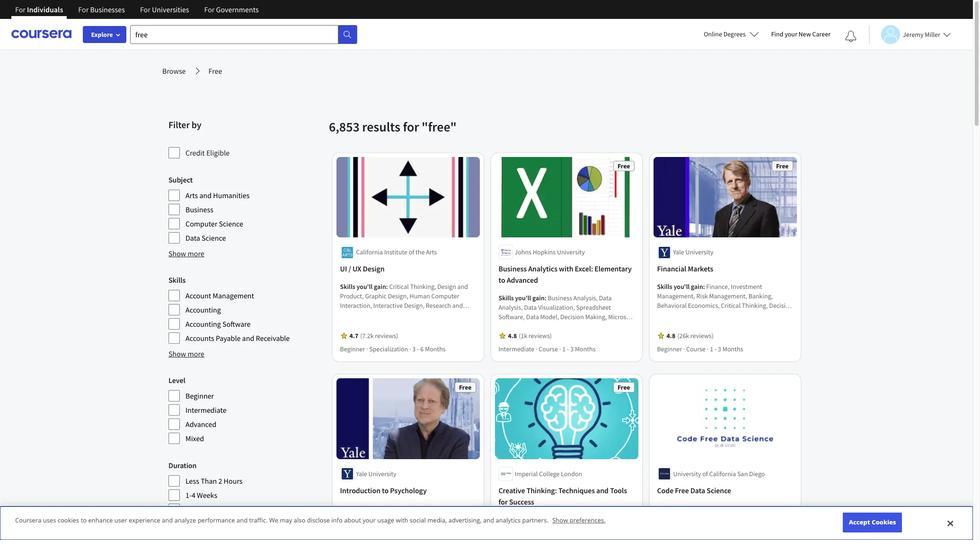 Task type: vqa. For each thing, say whether or not it's contained in the screenshot.
between
no



Task type: describe. For each thing, give the bounding box(es) containing it.
show more for data science
[[168, 249, 204, 258]]

miller
[[925, 30, 940, 39]]

usage
[[377, 517, 394, 525]]

/
[[349, 264, 351, 274]]

4.8 (1k reviews)
[[508, 332, 552, 341]]

uses
[[43, 517, 56, 525]]

analysis
[[657, 514, 680, 522]]

software
[[222, 319, 251, 329]]

2 vertical spatial science
[[707, 486, 732, 495]]

critical inside finance, investment management, risk management, banking, behavioral economics, critical thinking, decision making, financial analysis, innovation, regulations and compliance, leadership and management
[[721, 302, 741, 310]]

1 vertical spatial california
[[710, 470, 736, 478]]

design, up interactive
[[388, 292, 409, 301]]

banking,
[[749, 292, 773, 301]]

accounts
[[186, 334, 214, 343]]

duration
[[168, 461, 197, 470]]

accept cookies
[[849, 518, 896, 527]]

accounting software
[[186, 319, 251, 329]]

we
[[269, 517, 278, 525]]

london
[[561, 470, 583, 478]]

creativity,
[[548, 516, 576, 524]]

analysis, inside "data analysis, big data, data analysis software, data management, data mining, machine learning, algorithms, data model, data visualization software, decis"
[[721, 504, 745, 513]]

experience
[[423, 311, 453, 320]]

: for code free data science
[[703, 504, 705, 513]]

0 vertical spatial of
[[409, 248, 415, 257]]

months for ui / ux design
[[425, 345, 446, 354]]

3 down 'statistical'
[[571, 345, 574, 354]]

(computer
[[340, 330, 370, 339]]

1 horizontal spatial of
[[703, 470, 708, 478]]

making, for business analytics with excel: elementary to advanced
[[586, 313, 607, 322]]

advanced inside level group
[[186, 420, 216, 429]]

skills for creative thinking: techniques and tools for success
[[499, 516, 514, 524]]

course for markets
[[687, 345, 706, 354]]

explore button
[[83, 26, 126, 43]]

skills group
[[168, 275, 323, 345]]

2 vertical spatial software,
[[728, 533, 754, 540]]

more for accounts
[[188, 349, 204, 359]]

management, down "finance,"
[[710, 292, 747, 301]]

san
[[738, 470, 748, 478]]

also
[[294, 517, 305, 525]]

gain for ui / ux design
[[374, 283, 386, 291]]

economics,
[[688, 302, 720, 310]]

0 vertical spatial financial
[[657, 264, 687, 274]]

visualization for business analytics with excel: elementary to advanced
[[592, 323, 627, 331]]

media,
[[428, 517, 447, 525]]

design, right 'web'
[[414, 330, 435, 339]]

eligible
[[206, 148, 230, 158]]

months for financial markets
[[723, 345, 744, 354]]

gain for financial markets
[[691, 283, 703, 291]]

problem
[[577, 516, 601, 524]]

0 horizontal spatial user
[[340, 321, 353, 329]]

accounting for accounting software
[[186, 319, 221, 329]]

skills for ui / ux design
[[340, 283, 356, 291]]

analysis, up spreadsheet
[[574, 294, 598, 303]]

gain for creative thinking: techniques and tools for success
[[533, 516, 545, 524]]

show more for accounts payable and receivable
[[168, 349, 204, 359]]

find your new career link
[[767, 28, 835, 40]]

web
[[401, 330, 413, 339]]

science for data science
[[202, 233, 226, 243]]

jeremy
[[903, 30, 924, 39]]

businesses
[[90, 5, 125, 14]]

university up introduction to psychology
[[369, 470, 397, 478]]

degrees
[[724, 30, 746, 38]]

management inside skills group
[[213, 291, 254, 301]]

yale university for to
[[356, 470, 397, 478]]

gain for business analytics with excel: elementary to advanced
[[533, 294, 545, 303]]

innovation,
[[732, 311, 764, 320]]

3 · from the left
[[536, 345, 538, 354]]

management, inside "data analysis, big data, data analysis software, data management, data mining, machine learning, algorithms, data model, data visualization software, decis"
[[723, 514, 761, 522]]

johns
[[515, 248, 532, 257]]

5 · from the left
[[684, 345, 685, 354]]

months for business analytics with excel: elementary to advanced
[[575, 345, 596, 354]]

visual
[[382, 321, 399, 329]]

skills for financial markets
[[657, 283, 673, 291]]

- for design
[[417, 345, 419, 354]]

for for universities
[[140, 5, 150, 14]]

you'll up the about on the bottom of page
[[357, 504, 373, 513]]

communication
[[499, 525, 543, 534]]

ui / ux design
[[340, 264, 385, 274]]

visualization for code free data science
[[692, 533, 727, 540]]

0 horizontal spatial for
[[403, 118, 419, 135]]

0 vertical spatial design
[[363, 264, 385, 274]]

research,
[[354, 321, 381, 329]]

3-
[[186, 519, 192, 529]]

financial inside finance, investment management, risk management, banking, behavioral economics, critical thinking, decision making, financial analysis, innovation, regulations and compliance, leadership and management
[[680, 311, 706, 320]]

humanities
[[213, 191, 250, 200]]

skills you'll gain : for thinking:
[[499, 516, 548, 524]]

for universities
[[140, 5, 189, 14]]

3 down 'web'
[[413, 345, 416, 354]]

(1k
[[519, 332, 528, 341]]

skills for code free data science
[[657, 504, 673, 513]]

more for data
[[188, 249, 204, 258]]

less
[[186, 477, 199, 486]]

What do you want to learn? text field
[[130, 25, 338, 44]]

specialization
[[370, 345, 408, 354]]

microsoft
[[609, 313, 634, 322]]

3 reviews) from the left
[[691, 332, 714, 341]]

1 · from the left
[[367, 345, 368, 354]]

: for financial markets
[[703, 283, 705, 291]]

coursera uses cookies to enhance user experience and analyze performance and traffic. we may also disclose info about your usage with social media, advertising, and analytics partners. show preferences.
[[15, 517, 606, 525]]

code
[[657, 486, 674, 495]]

duration group
[[168, 460, 323, 540]]

graphics),
[[372, 330, 399, 339]]

intermediate for intermediate · course · 1 - 3 months
[[499, 345, 535, 354]]

creative thinking: techniques and tools for success
[[499, 486, 627, 507]]

course for analytics
[[539, 345, 558, 354]]

by
[[192, 119, 201, 131]]

arts inside subject group
[[186, 191, 198, 200]]

creativity, problem solving, communication
[[499, 516, 624, 534]]

2 vertical spatial critical
[[390, 504, 409, 513]]

computer inside critical thinking, design and product, graphic design, human computer interaction, interactive design, research and design, user experience, user experience design, user research, visual design, visualization (computer graphics), web design, strategy
[[432, 292, 459, 301]]

business for business analytics with excel: elementary to advanced
[[499, 264, 527, 274]]

disclose
[[307, 517, 330, 525]]

"free"
[[422, 118, 457, 135]]

coursera image
[[11, 27, 71, 42]]

filter by
[[168, 119, 201, 131]]

for for businesses
[[78, 5, 89, 14]]

hours
[[224, 477, 243, 486]]

enhance
[[88, 517, 113, 525]]

3 inside duration group
[[192, 505, 195, 514]]

3 down compliance,
[[718, 345, 722, 354]]

months up performance
[[197, 505, 221, 514]]

skills you'll gain : for free
[[657, 504, 707, 513]]

coursera
[[15, 517, 41, 525]]

you'll for financial markets
[[674, 283, 690, 291]]

computer inside subject group
[[186, 219, 217, 229]]

filter
[[168, 119, 190, 131]]

social
[[410, 517, 426, 525]]

3-6 months
[[186, 519, 221, 529]]

: up usage
[[386, 504, 388, 513]]

new
[[799, 30, 811, 38]]

jeremy miller button
[[869, 25, 951, 44]]

interaction,
[[340, 302, 372, 310]]

about
[[344, 517, 361, 525]]

skills you'll gain : for markets
[[657, 283, 707, 291]]

institute
[[385, 248, 408, 257]]

2 vertical spatial show
[[552, 517, 568, 525]]

and inside creative thinking: techniques and tools for success
[[597, 486, 609, 495]]

6 inside duration group
[[192, 519, 195, 529]]

creative
[[499, 486, 525, 495]]

solving,
[[602, 516, 624, 524]]

show more button for data
[[168, 248, 204, 259]]

design, down human
[[404, 302, 425, 310]]

account
[[186, 291, 211, 301]]

accounting for accounting
[[186, 305, 221, 315]]

browse link
[[162, 65, 186, 77]]

diego
[[750, 470, 765, 478]]

university up code free data science
[[673, 470, 701, 478]]

decision for analytics
[[561, 313, 584, 322]]

show preferences. link
[[552, 517, 606, 525]]

learning,
[[704, 523, 730, 532]]

interactive
[[374, 302, 403, 310]]

2 horizontal spatial user
[[409, 311, 422, 320]]

management, up behavioral
[[657, 292, 695, 301]]

account management
[[186, 291, 254, 301]]

analysis, up excel,
[[499, 304, 523, 312]]

subject group
[[168, 174, 323, 244]]

career
[[812, 30, 831, 38]]

find your new career
[[771, 30, 831, 38]]

1- for 4
[[186, 491, 192, 500]]

data science
[[186, 233, 226, 243]]

reviews) for ux
[[375, 332, 398, 341]]

universities
[[152, 5, 189, 14]]

financial markets
[[657, 264, 714, 274]]

design, up strategy
[[455, 311, 475, 320]]

beginner for beginner
[[186, 391, 214, 401]]

model, inside "data analysis, big data, data analysis software, data management, data mining, machine learning, algorithms, data model, data visualization software, decis"
[[657, 533, 676, 540]]

cookies
[[872, 518, 896, 527]]

design, up 'web'
[[400, 321, 421, 329]]

your inside find your new career link
[[785, 30, 797, 38]]

4
[[192, 491, 195, 500]]

with inside the business analytics with excel: elementary to advanced
[[559, 264, 574, 274]]

help center image
[[948, 516, 960, 527]]

3 - from the left
[[715, 345, 717, 354]]



Task type: locate. For each thing, give the bounding box(es) containing it.
0 horizontal spatial computer
[[186, 219, 217, 229]]

1 horizontal spatial visualization
[[592, 323, 627, 331]]

free for business analytics with excel: elementary to advanced
[[618, 162, 630, 170]]

show for data
[[168, 249, 186, 258]]

- right the specialization
[[417, 345, 419, 354]]

(7.2k
[[360, 332, 374, 341]]

1 vertical spatial financial
[[680, 311, 706, 320]]

0 horizontal spatial 1
[[563, 345, 566, 354]]

user up (computer
[[340, 321, 353, 329]]

2 reviews) from the left
[[529, 332, 552, 341]]

business analytics with excel: elementary to advanced link
[[499, 263, 635, 286]]

0 horizontal spatial management
[[213, 291, 254, 301]]

(26k
[[678, 332, 689, 341]]

for inside creative thinking: techniques and tools for success
[[499, 497, 508, 507]]

user up research,
[[362, 311, 375, 320]]

free for creative thinking: techniques and tools for success
[[618, 384, 630, 392]]

you'll for ui / ux design
[[357, 283, 373, 291]]

beginner up mixed
[[186, 391, 214, 401]]

more
[[188, 249, 204, 258], [188, 349, 204, 359]]

skills up account
[[168, 275, 186, 285]]

0 vertical spatial 1-
[[186, 491, 192, 500]]

visualization down microsoft on the right bottom of the page
[[592, 323, 627, 331]]

to inside "link"
[[382, 486, 389, 495]]

intermediate down (1k at the bottom right of the page
[[499, 345, 535, 354]]

1 vertical spatial your
[[363, 517, 376, 525]]

individuals
[[27, 5, 63, 14]]

0 vertical spatial management
[[213, 291, 254, 301]]

introduction to psychology link
[[340, 485, 476, 496]]

psychology
[[390, 486, 427, 495]]

elementary
[[595, 264, 632, 274]]

analysis, left big
[[721, 504, 745, 513]]

statistical
[[564, 323, 591, 331]]

: for creative thinking: techniques and tools for success
[[545, 516, 547, 524]]

beginner for beginner · specialization · 3 - 6 months
[[340, 345, 365, 354]]

beginner for beginner · course · 1 - 3 months
[[657, 345, 682, 354]]

than
[[201, 477, 217, 486]]

yale for financial
[[673, 248, 685, 257]]

1 vertical spatial 6
[[192, 519, 195, 529]]

decision
[[769, 302, 793, 310], [561, 313, 584, 322]]

making, inside the business analysis, data analysis, data visualization, spreadsheet software, data model, decision making, microsoft excel, process analysis, statistical visualization
[[586, 313, 607, 322]]

skills up behavioral
[[657, 283, 673, 291]]

you'll up 'communication'
[[515, 516, 531, 524]]

skills you'll gain : down financial markets at the right of page
[[657, 283, 707, 291]]

gain up usage
[[374, 504, 386, 513]]

more down data science
[[188, 249, 204, 258]]

0 vertical spatial thinking,
[[410, 283, 436, 291]]

0 horizontal spatial 4.8
[[508, 332, 517, 341]]

0 horizontal spatial your
[[363, 517, 376, 525]]

intermediate inside level group
[[186, 406, 227, 415]]

accounting down account
[[186, 305, 221, 315]]

you'll up process
[[515, 294, 531, 303]]

skills you'll gain : up process
[[499, 294, 548, 303]]

0 horizontal spatial reviews)
[[375, 332, 398, 341]]

2 horizontal spatial -
[[715, 345, 717, 354]]

1 horizontal spatial advanced
[[507, 276, 538, 285]]

yale university up introduction to psychology
[[356, 470, 397, 478]]

- for excel:
[[567, 345, 569, 354]]

months down 1-3 months
[[197, 519, 221, 529]]

0 vertical spatial california
[[356, 248, 383, 257]]

advanced
[[507, 276, 538, 285], [186, 420, 216, 429]]

college
[[539, 470, 560, 478]]

1 for markets
[[710, 345, 714, 354]]

3 up analyze
[[192, 505, 195, 514]]

for businesses
[[78, 5, 125, 14]]

business inside the business analytics with excel: elementary to advanced
[[499, 264, 527, 274]]

1 vertical spatial more
[[188, 349, 204, 359]]

human
[[410, 292, 430, 301]]

design inside critical thinking, design and product, graphic design, human computer interaction, interactive design, research and design, user experience, user experience design, user research, visual design, visualization (computer graphics), web design, strategy
[[438, 283, 456, 291]]

0 vertical spatial science
[[219, 219, 243, 229]]

6
[[421, 345, 424, 354], [192, 519, 195, 529]]

arts and humanities
[[186, 191, 250, 200]]

free for introduction to psychology
[[459, 384, 472, 392]]

beginner inside level group
[[186, 391, 214, 401]]

design
[[363, 264, 385, 274], [438, 283, 456, 291]]

spreadsheet
[[576, 304, 611, 312]]

for down 'creative'
[[499, 497, 508, 507]]

1 vertical spatial yale university
[[356, 470, 397, 478]]

1 for from the left
[[15, 5, 26, 14]]

1 show more from the top
[[168, 249, 204, 258]]

you'll down financial markets at the right of page
[[674, 283, 690, 291]]

1 accounting from the top
[[186, 305, 221, 315]]

skills up "analysis"
[[657, 504, 673, 513]]

management inside finance, investment management, risk management, banking, behavioral economics, critical thinking, decision making, financial analysis, innovation, regulations and compliance, leadership and management
[[657, 330, 694, 339]]

skills inside skills group
[[168, 275, 186, 285]]

to up excel,
[[499, 276, 506, 285]]

business for business analysis, data analysis, data visualization, spreadsheet software, data model, decision making, microsoft excel, process analysis, statistical visualization
[[548, 294, 572, 303]]

experience,
[[376, 311, 408, 320]]

1 horizontal spatial intermediate
[[499, 345, 535, 354]]

gain up risk
[[691, 283, 703, 291]]

software, up excel,
[[499, 313, 525, 322]]

finance, investment management, risk management, banking, behavioral economics, critical thinking, decision making, financial analysis, innovation, regulations and compliance, leadership and management
[[657, 283, 793, 339]]

0 vertical spatial business
[[186, 205, 213, 214]]

6 down 1-3 months
[[192, 519, 195, 529]]

advanced up mixed
[[186, 420, 216, 429]]

0 vertical spatial yale
[[673, 248, 685, 257]]

may
[[280, 517, 292, 525]]

show up level
[[168, 349, 186, 359]]

0 horizontal spatial of
[[409, 248, 415, 257]]

1 horizontal spatial software,
[[681, 514, 708, 522]]

results
[[362, 118, 400, 135]]

your right the about on the bottom of page
[[363, 517, 376, 525]]

finance,
[[707, 283, 730, 291]]

· down the business analysis, data analysis, data visualization, spreadsheet software, data model, decision making, microsoft excel, process analysis, statistical visualization at bottom right
[[560, 345, 561, 354]]

science down the computer science
[[202, 233, 226, 243]]

hopkins
[[533, 248, 556, 257]]

for individuals
[[15, 5, 63, 14]]

0 vertical spatial decision
[[769, 302, 793, 310]]

2 show more from the top
[[168, 349, 204, 359]]

critical up usage
[[390, 504, 409, 513]]

4.8 (26k reviews)
[[667, 332, 714, 341]]

0 horizontal spatial california
[[356, 248, 383, 257]]

yale university
[[673, 248, 714, 257], [356, 470, 397, 478]]

beginner down 4.7
[[340, 345, 365, 354]]

0 horizontal spatial making,
[[586, 313, 607, 322]]

1- up analyze
[[186, 505, 192, 514]]

thinking, up human
[[410, 283, 436, 291]]

show down data science
[[168, 249, 186, 258]]

1 1 from the left
[[563, 345, 566, 354]]

0 horizontal spatial course
[[539, 345, 558, 354]]

2 1- from the top
[[186, 505, 192, 514]]

1 vertical spatial arts
[[426, 248, 437, 257]]

1 vertical spatial science
[[202, 233, 226, 243]]

for governments
[[204, 5, 259, 14]]

0 horizontal spatial yale university
[[356, 470, 397, 478]]

analytics
[[529, 264, 558, 274]]

software, inside the business analysis, data analysis, data visualization, spreadsheet software, data model, decision making, microsoft excel, process analysis, statistical visualization
[[499, 313, 525, 322]]

science for computer science
[[219, 219, 243, 229]]

1 for analytics
[[563, 345, 566, 354]]

6,853 results for "free"
[[329, 118, 457, 135]]

1 vertical spatial software,
[[681, 514, 708, 522]]

1 horizontal spatial beginner
[[340, 345, 365, 354]]

credit
[[186, 148, 205, 158]]

: left creativity,
[[545, 516, 547, 524]]

you'll up graphic
[[357, 283, 373, 291]]

1 horizontal spatial course
[[687, 345, 706, 354]]

reviews) for with
[[529, 332, 552, 341]]

6 right the specialization
[[421, 345, 424, 354]]

1 horizontal spatial thinking,
[[742, 302, 768, 310]]

1 vertical spatial for
[[499, 497, 508, 507]]

0 horizontal spatial design
[[363, 264, 385, 274]]

1 horizontal spatial making,
[[657, 311, 679, 320]]

0 vertical spatial show
[[168, 249, 186, 258]]

visualization inside "data analysis, big data, data analysis software, data management, data mining, machine learning, algorithms, data model, data visualization software, decis"
[[692, 533, 727, 540]]

thinking,
[[410, 283, 436, 291], [742, 302, 768, 310]]

payable
[[216, 334, 241, 343]]

skills you'll gain : for /
[[340, 283, 390, 291]]

- down compliance,
[[715, 345, 717, 354]]

critical up innovation,
[[721, 302, 741, 310]]

1 vertical spatial model,
[[657, 533, 676, 540]]

0 vertical spatial critical
[[390, 283, 409, 291]]

advertising,
[[449, 517, 482, 525]]

2 for from the left
[[78, 5, 89, 14]]

1 vertical spatial advanced
[[186, 420, 216, 429]]

design up research
[[438, 283, 456, 291]]

business up the computer science
[[186, 205, 213, 214]]

banner navigation
[[8, 0, 266, 26]]

0 vertical spatial advanced
[[507, 276, 538, 285]]

yale university for markets
[[673, 248, 714, 257]]

skills you'll gain : for analytics
[[499, 294, 548, 303]]

online degrees button
[[696, 24, 767, 44]]

1 vertical spatial design
[[438, 283, 456, 291]]

making, down spreadsheet
[[586, 313, 607, 322]]

business analytics with excel: elementary to advanced
[[499, 264, 632, 285]]

for left businesses
[[78, 5, 89, 14]]

0 horizontal spatial model,
[[541, 313, 559, 322]]

advanced inside the business analytics with excel: elementary to advanced
[[507, 276, 538, 285]]

gain up 'communication'
[[533, 516, 545, 524]]

· down 4.8 (26k reviews)
[[707, 345, 709, 354]]

1 horizontal spatial business
[[499, 264, 527, 274]]

online degrees
[[704, 30, 746, 38]]

management up "software"
[[213, 291, 254, 301]]

making,
[[657, 311, 679, 320], [586, 313, 607, 322]]

research
[[426, 302, 451, 310]]

university up markets
[[686, 248, 714, 257]]

1 vertical spatial management
[[657, 330, 694, 339]]

1 vertical spatial show
[[168, 349, 186, 359]]

for for individuals
[[15, 5, 26, 14]]

0 vertical spatial yale university
[[673, 248, 714, 257]]

1 reviews) from the left
[[375, 332, 398, 341]]

0 horizontal spatial software,
[[499, 313, 525, 322]]

visualization inside critical thinking, design and product, graphic design, human computer interaction, interactive design, research and design, user experience, user experience design, user research, visual design, visualization (computer graphics), web design, strategy
[[422, 321, 457, 329]]

: up visualization,
[[545, 294, 547, 303]]

1 horizontal spatial 6
[[421, 345, 424, 354]]

decision inside the business analysis, data analysis, data visualization, spreadsheet software, data model, decision making, microsoft excel, process analysis, statistical visualization
[[561, 313, 584, 322]]

excel:
[[575, 264, 593, 274]]

1 horizontal spatial management
[[657, 330, 694, 339]]

None search field
[[130, 25, 357, 44]]

accept cookies button
[[843, 513, 902, 533]]

0 horizontal spatial 6
[[192, 519, 195, 529]]

1 vertical spatial show more
[[168, 349, 204, 359]]

graphic
[[365, 292, 387, 301]]

0 vertical spatial show more button
[[168, 248, 204, 259]]

1 vertical spatial intermediate
[[186, 406, 227, 415]]

: for ui / ux design
[[386, 283, 388, 291]]

computer up data science
[[186, 219, 217, 229]]

· down 'web'
[[410, 345, 411, 354]]

1- down less
[[186, 491, 192, 500]]

2 vertical spatial business
[[548, 294, 572, 303]]

behavioral
[[657, 302, 687, 310]]

1 vertical spatial accounting
[[186, 319, 221, 329]]

gain up graphic
[[374, 283, 386, 291]]

skills up 'communication'
[[499, 516, 514, 524]]

accounts payable and receivable
[[186, 334, 290, 343]]

gain for code free data science
[[691, 504, 703, 513]]

1-4 weeks
[[186, 491, 217, 500]]

4 · from the left
[[560, 345, 561, 354]]

software, down algorithms, at the right bottom of page
[[728, 533, 754, 540]]

online
[[704, 30, 722, 38]]

science down university of california san diego
[[707, 486, 732, 495]]

1 more from the top
[[188, 249, 204, 258]]

ui / ux design link
[[340, 263, 476, 275]]

4.8 for business analytics with excel: elementary to advanced
[[508, 332, 517, 341]]

gain up visualization,
[[533, 294, 545, 303]]

model, inside the business analysis, data analysis, data visualization, spreadsheet software, data model, decision making, microsoft excel, process analysis, statistical visualization
[[541, 313, 559, 322]]

to
[[499, 276, 506, 285], [382, 486, 389, 495], [81, 517, 87, 525]]

0 horizontal spatial yale
[[356, 470, 367, 478]]

you'll for code free data science
[[674, 504, 690, 513]]

receivable
[[256, 334, 290, 343]]

intermediate for intermediate
[[186, 406, 227, 415]]

2 4.8 from the left
[[667, 332, 676, 341]]

0 horizontal spatial to
[[81, 517, 87, 525]]

2
[[218, 477, 222, 486]]

credit eligible
[[186, 148, 230, 158]]

0 vertical spatial computer
[[186, 219, 217, 229]]

success
[[509, 497, 534, 507]]

1 down 4.8 (26k reviews)
[[710, 345, 714, 354]]

visualization inside the business analysis, data analysis, data visualization, spreadsheet software, data model, decision making, microsoft excel, process analysis, statistical visualization
[[592, 323, 627, 331]]

visualization,
[[538, 304, 575, 312]]

yale up financial markets at the right of page
[[673, 248, 685, 257]]

data inside subject group
[[186, 233, 200, 243]]

1- for 3
[[186, 505, 192, 514]]

free
[[209, 66, 222, 76], [618, 162, 630, 170], [776, 162, 789, 170], [459, 384, 472, 392], [618, 384, 630, 392], [675, 486, 689, 495]]

design, down the interaction,
[[340, 311, 361, 320]]

4.8 for financial markets
[[667, 332, 676, 341]]

making, inside finance, investment management, risk management, banking, behavioral economics, critical thinking, decision making, financial analysis, innovation, regulations and compliance, leadership and management
[[657, 311, 679, 320]]

you'll for creative thinking: techniques and tools for success
[[515, 516, 531, 524]]

1 4.8 from the left
[[508, 332, 517, 341]]

show more button down data science
[[168, 248, 204, 259]]

risk
[[697, 292, 708, 301]]

0 vertical spatial more
[[188, 249, 204, 258]]

2 - from the left
[[567, 345, 569, 354]]

and inside subject group
[[199, 191, 212, 200]]

to right 'cookies'
[[81, 517, 87, 525]]

6,853
[[329, 118, 360, 135]]

yale for introduction
[[356, 470, 367, 478]]

0 vertical spatial for
[[403, 118, 419, 135]]

6 · from the left
[[707, 345, 709, 354]]

show more button for accounts
[[168, 348, 204, 360]]

2 1 from the left
[[710, 345, 714, 354]]

financial left markets
[[657, 264, 687, 274]]

for left governments
[[204, 5, 215, 14]]

1 course from the left
[[539, 345, 558, 354]]

0 horizontal spatial advanced
[[186, 420, 216, 429]]

1 horizontal spatial california
[[710, 470, 736, 478]]

reviews) up intermediate · course · 1 - 3 months
[[529, 332, 552, 341]]

1 show more button from the top
[[168, 248, 204, 259]]

months down strategy
[[425, 345, 446, 354]]

1 horizontal spatial design
[[438, 283, 456, 291]]

business up visualization,
[[548, 294, 572, 303]]

4 for from the left
[[204, 5, 215, 14]]

browse
[[162, 66, 186, 76]]

your right find
[[785, 30, 797, 38]]

design right ux
[[363, 264, 385, 274]]

2 · from the left
[[410, 345, 411, 354]]

model, down mining,
[[657, 533, 676, 540]]

and
[[199, 191, 212, 200], [458, 283, 468, 291], [453, 302, 463, 310], [691, 321, 702, 329], [771, 321, 782, 329], [242, 334, 254, 343], [597, 486, 609, 495], [162, 517, 173, 525], [237, 517, 248, 525], [483, 517, 494, 525]]

show more down accounts
[[168, 349, 204, 359]]

0 vertical spatial model,
[[541, 313, 559, 322]]

1 vertical spatial of
[[703, 470, 708, 478]]

business inside subject group
[[186, 205, 213, 214]]

thinking, inside critical thinking, design and product, graphic design, human computer interaction, interactive design, research and design, user experience, user experience design, user research, visual design, visualization (computer graphics), web design, strategy
[[410, 283, 436, 291]]

2 accounting from the top
[[186, 319, 221, 329]]

show notifications image
[[845, 31, 857, 42]]

software, up the machine
[[681, 514, 708, 522]]

for
[[15, 5, 26, 14], [78, 5, 89, 14], [140, 5, 150, 14], [204, 5, 215, 14]]

: up graphic
[[386, 283, 388, 291]]

0 vertical spatial software,
[[499, 313, 525, 322]]

decision for markets
[[769, 302, 793, 310]]

: for business analytics with excel: elementary to advanced
[[545, 294, 547, 303]]

2 course from the left
[[687, 345, 706, 354]]

0 vertical spatial arts
[[186, 191, 198, 200]]

intermediate · course · 1 - 3 months
[[499, 345, 596, 354]]

business for business
[[186, 205, 213, 214]]

analysis, inside finance, investment management, risk management, banking, behavioral economics, critical thinking, decision making, financial analysis, innovation, regulations and compliance, leadership and management
[[707, 311, 731, 320]]

1 horizontal spatial user
[[362, 311, 375, 320]]

1 1- from the top
[[186, 491, 192, 500]]

2 vertical spatial to
[[81, 517, 87, 525]]

skills for business analytics with excel: elementary to advanced
[[499, 294, 514, 303]]

intermediate up mixed
[[186, 406, 227, 415]]

1 horizontal spatial to
[[382, 486, 389, 495]]

1 vertical spatial 1-
[[186, 505, 192, 514]]

2 horizontal spatial to
[[499, 276, 506, 285]]

level group
[[168, 375, 323, 445]]

techniques
[[559, 486, 595, 495]]

and inside skills group
[[242, 334, 254, 343]]

skills you'll gain : up graphic
[[340, 283, 390, 291]]

find
[[771, 30, 783, 38]]

thinking, inside finance, investment management, risk management, banking, behavioral economics, critical thinking, decision making, financial analysis, innovation, regulations and compliance, leadership and management
[[742, 302, 768, 310]]

beginner down (26k
[[657, 345, 682, 354]]

1 - from the left
[[417, 345, 419, 354]]

0 horizontal spatial business
[[186, 205, 213, 214]]

strategy
[[436, 330, 459, 339]]

you'll for business analytics with excel: elementary to advanced
[[515, 294, 531, 303]]

arts right the
[[426, 248, 437, 257]]

1 horizontal spatial reviews)
[[529, 332, 552, 341]]

0 horizontal spatial decision
[[561, 313, 584, 322]]

0 horizontal spatial with
[[396, 517, 408, 525]]

1 horizontal spatial 1
[[710, 345, 714, 354]]

johns hopkins university
[[515, 248, 585, 257]]

skills up the about on the bottom of page
[[340, 504, 356, 513]]

critical inside critical thinking, design and product, graphic design, human computer interaction, interactive design, research and design, user experience, user experience design, user research, visual design, visualization (computer graphics), web design, strategy
[[390, 283, 409, 291]]

experience
[[129, 517, 160, 525]]

1 vertical spatial thinking,
[[742, 302, 768, 310]]

with left excel:
[[559, 264, 574, 274]]

1 horizontal spatial your
[[785, 30, 797, 38]]

with left social
[[396, 517, 408, 525]]

gain down code free data science
[[691, 504, 703, 513]]

1 vertical spatial business
[[499, 264, 527, 274]]

skills you'll gain : critical thinking
[[340, 504, 435, 513]]

explore
[[91, 30, 113, 39]]

mixed
[[186, 434, 204, 443]]

design,
[[388, 292, 409, 301], [404, 302, 425, 310], [340, 311, 361, 320], [455, 311, 475, 320], [400, 321, 421, 329], [414, 330, 435, 339]]

governments
[[216, 5, 259, 14]]

0 vertical spatial to
[[499, 276, 506, 285]]

2 more from the top
[[188, 349, 204, 359]]

0 horizontal spatial visualization
[[422, 321, 457, 329]]

0 horizontal spatial beginner
[[186, 391, 214, 401]]

software,
[[499, 313, 525, 322], [681, 514, 708, 522], [728, 533, 754, 540]]

4.8 left (1k at the bottom right of the page
[[508, 332, 517, 341]]

yale up introduction
[[356, 470, 367, 478]]

decision inside finance, investment management, risk management, banking, behavioral economics, critical thinking, decision making, financial analysis, innovation, regulations and compliance, leadership and management
[[769, 302, 793, 310]]

show for accounts
[[168, 349, 186, 359]]

analysis, down visualization,
[[538, 323, 563, 331]]

4.8 down regulations
[[667, 332, 676, 341]]

2 show more button from the top
[[168, 348, 204, 360]]

with
[[559, 264, 574, 274], [396, 517, 408, 525]]

machine
[[679, 523, 702, 532]]

free for financial markets
[[776, 162, 789, 170]]

decision down banking,
[[769, 302, 793, 310]]

1 horizontal spatial with
[[559, 264, 574, 274]]

thinking, down banking,
[[742, 302, 768, 310]]

for for governments
[[204, 5, 215, 14]]

3 for from the left
[[140, 5, 150, 14]]

: down code free data science
[[703, 504, 705, 513]]

accounting up accounts
[[186, 319, 221, 329]]

to inside the business analytics with excel: elementary to advanced
[[499, 276, 506, 285]]

business analysis, data analysis, data visualization, spreadsheet software, data model, decision making, microsoft excel, process analysis, statistical visualization
[[499, 294, 634, 331]]

: up risk
[[703, 283, 705, 291]]

1 vertical spatial show more button
[[168, 348, 204, 360]]

1 horizontal spatial arts
[[426, 248, 437, 257]]

excel,
[[499, 323, 514, 331]]

skills up product, at the bottom of the page
[[340, 283, 356, 291]]

analysis,
[[574, 294, 598, 303], [499, 304, 523, 312], [707, 311, 731, 320], [538, 323, 563, 331], [721, 504, 745, 513]]

course down 4.8 (1k reviews)
[[539, 345, 558, 354]]

1 vertical spatial critical
[[721, 302, 741, 310]]

for
[[403, 118, 419, 135], [499, 497, 508, 507]]

1 vertical spatial with
[[396, 517, 408, 525]]

reviews)
[[375, 332, 398, 341], [529, 332, 552, 341], [691, 332, 714, 341]]

making, for financial markets
[[657, 311, 679, 320]]

business inside the business analysis, data analysis, data visualization, spreadsheet software, data model, decision making, microsoft excel, process analysis, statistical visualization
[[548, 294, 572, 303]]

regulations
[[657, 321, 690, 329]]

university up excel:
[[557, 248, 585, 257]]



